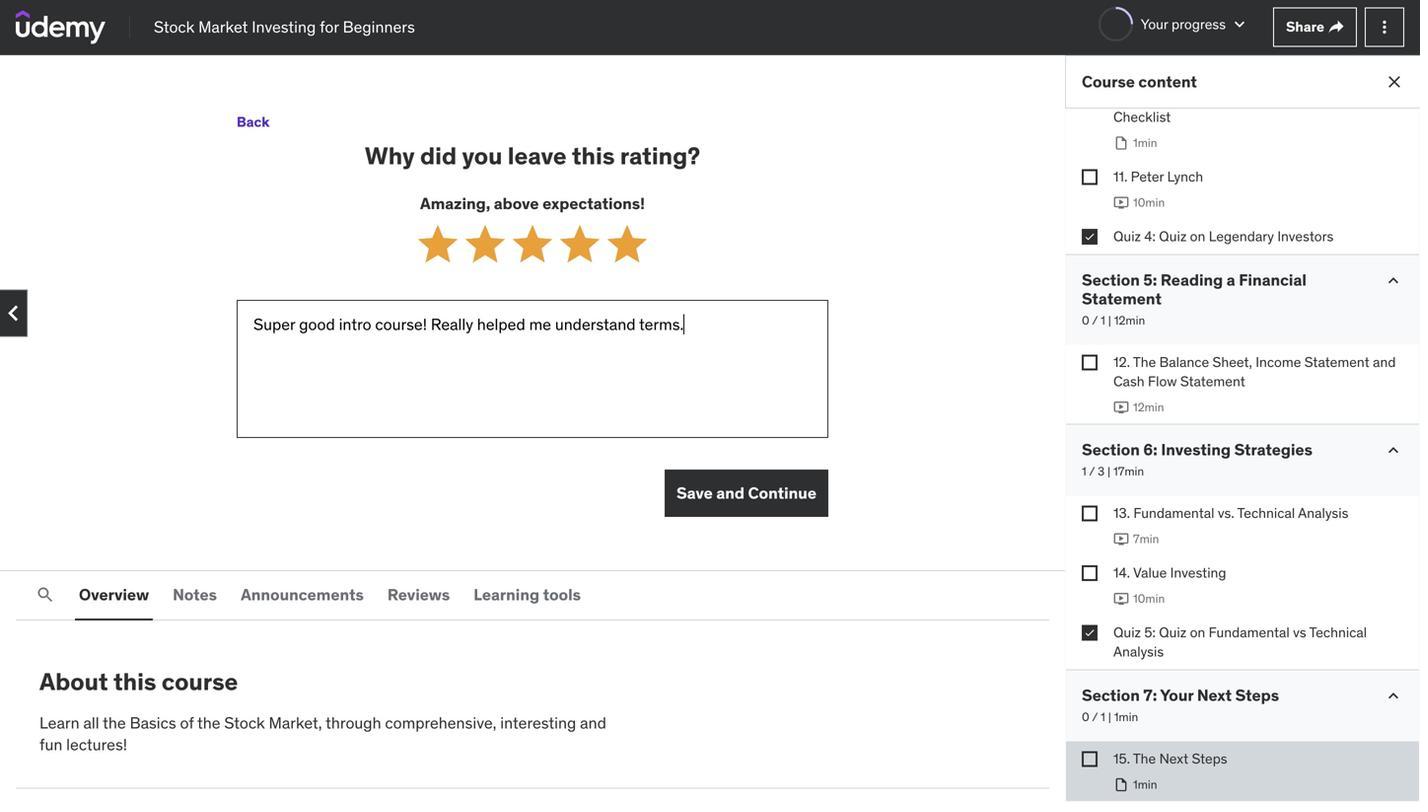 Task type: describe. For each thing, give the bounding box(es) containing it.
financial
[[1239, 270, 1307, 290]]

save
[[677, 483, 713, 503]]

7:
[[1144, 685, 1158, 705]]

0 horizontal spatial this
[[113, 667, 156, 697]]

| inside 'section 6: investing strategies 1 / 3 | 17min'
[[1108, 464, 1111, 479]]

back
[[237, 113, 270, 131]]

stock market investing for beginners link
[[154, 16, 415, 38]]

progress
[[1172, 15, 1226, 33]]

value
[[1134, 564, 1167, 582]]

15.
[[1114, 750, 1131, 768]]

start the next steps image
[[1114, 777, 1130, 793]]

market,
[[269, 713, 322, 733]]

about this course
[[39, 667, 238, 697]]

reviews
[[388, 584, 450, 605]]

overview
[[79, 584, 149, 605]]

your progress button
[[1099, 7, 1250, 41]]

/ inside the section 5: reading a financial statement 0 / 1 | 12min
[[1093, 313, 1098, 328]]

for
[[320, 17, 339, 37]]

2 vertical spatial statement
[[1181, 373, 1246, 390]]

your progress
[[1141, 15, 1226, 33]]

balance
[[1160, 353, 1210, 371]]

fisher's
[[1172, 89, 1220, 106]]

14.
[[1114, 564, 1131, 582]]

next inside section 7: your next steps 0 / 1 | 1min
[[1198, 685, 1232, 705]]

amazing, above expectations!
[[420, 193, 645, 213]]

about
[[39, 667, 108, 697]]

xsmall image inside share button
[[1329, 19, 1345, 35]]

quiz down the play value investing image
[[1114, 623, 1142, 641]]

1min inside section 7: your next steps 0 / 1 | 1min
[[1115, 710, 1139, 725]]

learning tools
[[474, 584, 581, 605]]

section 5: reading a financial statement 0 / 1 | 12min
[[1082, 270, 1307, 328]]

interesting
[[501, 713, 577, 733]]

income
[[1256, 353, 1302, 371]]

checklist
[[1114, 108, 1171, 126]]

1min for 15. the next steps
[[1134, 777, 1158, 792]]

section 5: reading a financial statement button
[[1082, 270, 1368, 309]]

0 vertical spatial analysis
[[1299, 504, 1349, 522]]

notes button
[[169, 571, 221, 619]]

lectures!
[[66, 735, 127, 755]]

12. the balance sheet, income statement and cash flow statement
[[1114, 353, 1397, 390]]

quiz down 14. value investing
[[1160, 623, 1187, 641]]

0 inside section 7: your next steps 0 / 1 | 1min
[[1082, 710, 1090, 725]]

lynch
[[1168, 168, 1204, 185]]

learning tools button
[[470, 571, 585, 619]]

why
[[365, 141, 415, 171]]

learning
[[474, 584, 540, 605]]

1 vertical spatial 12min
[[1134, 400, 1165, 415]]

announcements button
[[237, 571, 368, 619]]

play fundamental vs. technical analysis image
[[1114, 531, 1130, 547]]

beginners
[[343, 17, 415, 37]]

investors
[[1278, 227, 1334, 245]]

quiz 4: quiz on legendary investors
[[1114, 227, 1334, 245]]

section 6: investing strategies 1 / 3 | 17min
[[1082, 440, 1313, 479]]

of
[[180, 713, 194, 733]]

share
[[1287, 18, 1325, 36]]

statement for income
[[1305, 353, 1370, 371]]

above
[[494, 193, 539, 213]]

1min for 10. philip fisher's 15-point investment checklist
[[1134, 135, 1158, 151]]

overview button
[[75, 571, 153, 619]]

15. the next steps
[[1114, 750, 1228, 768]]

0 vertical spatial technical
[[1238, 504, 1296, 522]]

continue
[[748, 483, 817, 503]]

/ inside section 7: your next steps 0 / 1 | 1min
[[1093, 710, 1098, 725]]

leave
[[508, 141, 567, 171]]

5: for quiz
[[1145, 623, 1156, 641]]

a
[[1227, 270, 1236, 290]]

udemy image
[[16, 10, 106, 44]]

on for fundamental
[[1190, 623, 1206, 641]]

1 horizontal spatial this
[[572, 141, 615, 171]]

6:
[[1144, 440, 1158, 460]]

xsmall image for 12. the balance sheet, income statement and cash flow statement
[[1082, 355, 1098, 371]]

sidebar element
[[1066, 0, 1421, 802]]

share button
[[1274, 7, 1358, 47]]

12.
[[1114, 353, 1131, 371]]

reviews button
[[384, 571, 454, 619]]

15-
[[1224, 89, 1243, 106]]

notes
[[173, 584, 217, 605]]

the for 12.
[[1134, 353, 1157, 371]]

3
[[1098, 464, 1105, 479]]

section 7: your next steps 0 / 1 | 1min
[[1082, 685, 1280, 725]]

xsmall image for 15. the next steps
[[1082, 751, 1098, 767]]

philip
[[1134, 89, 1169, 106]]

14. value investing
[[1114, 564, 1227, 582]]

10. philip fisher's 15-point investment checklist
[[1114, 89, 1347, 126]]

vs
[[1294, 623, 1307, 641]]

small image for section 6: investing strategies
[[1384, 441, 1404, 460]]

1 xsmall image from the top
[[1082, 169, 1098, 185]]

0 inside the section 5: reading a financial statement 0 / 1 | 12min
[[1082, 313, 1090, 328]]

section for statement
[[1082, 270, 1140, 290]]

0 vertical spatial stock
[[154, 17, 195, 37]]

course
[[1082, 71, 1135, 92]]

play value investing image
[[1114, 591, 1130, 607]]

play peter lynch image
[[1114, 195, 1130, 211]]

1 the from the left
[[103, 713, 126, 733]]

sheet,
[[1213, 353, 1253, 371]]

tools
[[543, 584, 581, 605]]

stock market investing for beginners
[[154, 17, 415, 37]]



Task type: locate. For each thing, give the bounding box(es) containing it.
xsmall image for 14. value investing
[[1082, 565, 1098, 581]]

section inside 'section 6: investing strategies 1 / 3 | 17min'
[[1082, 440, 1140, 460]]

investing left for
[[252, 17, 316, 37]]

1 horizontal spatial and
[[717, 483, 745, 503]]

group
[[414, 221, 651, 268]]

vs.
[[1218, 504, 1235, 522]]

10.
[[1114, 89, 1131, 106]]

quiz left 4: at right
[[1114, 227, 1142, 245]]

2 xsmall image from the top
[[1082, 229, 1098, 244]]

section 6: investing strategies button
[[1082, 440, 1313, 460]]

actions image
[[1375, 17, 1395, 37]]

10min for peter
[[1134, 195, 1165, 210]]

xsmall image for 13. fundamental vs. technical analysis
[[1082, 506, 1098, 521]]

1 vertical spatial section
[[1082, 440, 1140, 460]]

technical
[[1238, 504, 1296, 522], [1310, 623, 1368, 641]]

12min
[[1115, 313, 1146, 328], [1134, 400, 1165, 415]]

2 0 from the top
[[1082, 710, 1090, 725]]

small image
[[1230, 14, 1250, 34], [1384, 441, 1404, 460], [1384, 686, 1404, 706]]

2 vertical spatial section
[[1082, 685, 1140, 705]]

the inside 12. the balance sheet, income statement and cash flow statement
[[1134, 353, 1157, 371]]

1 vertical spatial steps
[[1192, 750, 1228, 768]]

2 vertical spatial /
[[1093, 710, 1098, 725]]

why did you leave this rating?
[[365, 141, 701, 171]]

go to previous lecture image
[[0, 297, 29, 329]]

10min for value
[[1134, 591, 1165, 606]]

1 vertical spatial the
[[1134, 750, 1157, 768]]

and inside 12. the balance sheet, income statement and cash flow statement
[[1374, 353, 1397, 371]]

0 vertical spatial 1
[[1101, 313, 1106, 328]]

2 section from the top
[[1082, 440, 1140, 460]]

on up section 7: your next steps dropdown button
[[1190, 623, 1206, 641]]

1 inside section 7: your next steps 0 / 1 | 1min
[[1101, 710, 1106, 725]]

0 horizontal spatial and
[[580, 713, 607, 733]]

1 horizontal spatial stock
[[224, 713, 265, 733]]

fundamental up 7min
[[1134, 504, 1215, 522]]

1 vertical spatial statement
[[1305, 353, 1370, 371]]

| inside the section 5: reading a financial statement 0 / 1 | 12min
[[1109, 313, 1112, 328]]

1 vertical spatial this
[[113, 667, 156, 697]]

1 horizontal spatial next
[[1198, 685, 1232, 705]]

1 inside the section 5: reading a financial statement 0 / 1 | 12min
[[1101, 313, 1106, 328]]

investment
[[1278, 89, 1347, 106]]

0 vertical spatial 12min
[[1115, 313, 1146, 328]]

and right interesting
[[580, 713, 607, 733]]

legendary
[[1209, 227, 1275, 245]]

section up "3"
[[1082, 440, 1140, 460]]

2 10min from the top
[[1134, 591, 1165, 606]]

analysis up 7:
[[1114, 643, 1164, 660]]

stock left market
[[154, 17, 195, 37]]

1 the from the top
[[1134, 353, 1157, 371]]

small image
[[1384, 271, 1404, 290]]

0 vertical spatial on
[[1191, 227, 1206, 245]]

5: left reading at right top
[[1144, 270, 1158, 290]]

section down "play peter lynch" image at right top
[[1082, 270, 1140, 290]]

1 vertical spatial and
[[717, 483, 745, 503]]

learn all the basics of the stock market, through comprehensive, interesting and fun lectures!
[[39, 713, 607, 755]]

1 on from the top
[[1191, 227, 1206, 245]]

3 section from the top
[[1082, 685, 1140, 705]]

5: inside the section 5: reading a financial statement 0 / 1 | 12min
[[1144, 270, 1158, 290]]

technical right vs
[[1310, 623, 1368, 641]]

steps down quiz 5: quiz on fundamental vs technical analysis
[[1236, 685, 1280, 705]]

1 vertical spatial |
[[1108, 464, 1111, 479]]

flow
[[1148, 373, 1178, 390]]

| inside section 7: your next steps 0 / 1 | 1min
[[1109, 710, 1112, 725]]

technical right vs.
[[1238, 504, 1296, 522]]

1 vertical spatial stock
[[224, 713, 265, 733]]

section 7: your next steps button
[[1082, 685, 1280, 705]]

2 the from the left
[[197, 713, 221, 733]]

content
[[1139, 71, 1198, 92]]

2 horizontal spatial statement
[[1305, 353, 1370, 371]]

5: for section
[[1144, 270, 1158, 290]]

steps down section 7: your next steps 0 / 1 | 1min
[[1192, 750, 1228, 768]]

0 vertical spatial and
[[1374, 353, 1397, 371]]

technical inside quiz 5: quiz on fundamental vs technical analysis
[[1310, 623, 1368, 641]]

12min inside the section 5: reading a financial statement 0 / 1 | 12min
[[1115, 313, 1146, 328]]

0 vertical spatial fundamental
[[1134, 504, 1215, 522]]

10min
[[1134, 195, 1165, 210], [1134, 591, 1165, 606]]

steps
[[1236, 685, 1280, 705], [1192, 750, 1228, 768]]

0 horizontal spatial analysis
[[1114, 643, 1164, 660]]

0 vertical spatial xsmall image
[[1082, 169, 1098, 185]]

1
[[1101, 313, 1106, 328], [1082, 464, 1087, 479], [1101, 710, 1106, 725]]

close course content sidebar image
[[1385, 72, 1405, 92]]

0 vertical spatial 1min
[[1134, 135, 1158, 151]]

rating?
[[620, 141, 701, 171]]

save and continue
[[677, 483, 817, 503]]

1 vertical spatial 10min
[[1134, 591, 1165, 606]]

start philip fisher's 15-point investment checklist image
[[1114, 135, 1130, 151]]

investing for for
[[252, 17, 316, 37]]

course
[[162, 667, 238, 697]]

1 vertical spatial next
[[1160, 750, 1189, 768]]

13.
[[1114, 504, 1131, 522]]

7min
[[1134, 531, 1160, 547]]

section left 7:
[[1082, 685, 1140, 705]]

announcements
[[241, 584, 364, 605]]

on inside quiz 5: quiz on fundamental vs technical analysis
[[1190, 623, 1206, 641]]

0 horizontal spatial technical
[[1238, 504, 1296, 522]]

1min right start philip fisher's 15-point investment checklist 'icon'
[[1134, 135, 1158, 151]]

all
[[83, 713, 99, 733]]

and inside button
[[717, 483, 745, 503]]

0 vertical spatial 0
[[1082, 313, 1090, 328]]

5: down value on the right bottom
[[1145, 623, 1156, 641]]

1min right start the next steps icon
[[1134, 777, 1158, 792]]

2 the from the top
[[1134, 750, 1157, 768]]

investing right value on the right bottom
[[1171, 564, 1227, 582]]

save and continue button
[[665, 470, 829, 517]]

section inside the section 5: reading a financial statement 0 / 1 | 12min
[[1082, 270, 1140, 290]]

1 vertical spatial analysis
[[1114, 643, 1164, 660]]

0 horizontal spatial the
[[103, 713, 126, 733]]

peter
[[1131, 168, 1164, 185]]

0 vertical spatial the
[[1134, 353, 1157, 371]]

0 vertical spatial 10min
[[1134, 195, 1165, 210]]

2 vertical spatial and
[[580, 713, 607, 733]]

your inside section 7: your next steps 0 / 1 | 1min
[[1161, 685, 1194, 705]]

stock left market,
[[224, 713, 265, 733]]

expectations!
[[543, 193, 645, 213]]

and
[[1374, 353, 1397, 371], [717, 483, 745, 503], [580, 713, 607, 733]]

investing for strategies
[[1162, 440, 1231, 460]]

2 horizontal spatial and
[[1374, 353, 1397, 371]]

statement right income
[[1305, 353, 1370, 371]]

analysis down strategies
[[1299, 504, 1349, 522]]

2 vertical spatial 1
[[1101, 710, 1106, 725]]

13. fundamental vs. technical analysis
[[1114, 504, 1349, 522]]

your inside your progress dropdown button
[[1141, 15, 1169, 33]]

12min right the play the balance sheet, income statement and cash flow statement image
[[1134, 400, 1165, 415]]

and inside learn all the basics of the stock market, through comprehensive, interesting and fun lectures!
[[580, 713, 607, 733]]

0 horizontal spatial next
[[1160, 750, 1189, 768]]

xsmall image left 11.
[[1082, 169, 1098, 185]]

point
[[1243, 89, 1275, 106]]

1 section from the top
[[1082, 270, 1140, 290]]

this up expectations!
[[572, 141, 615, 171]]

the right 12.
[[1134, 353, 1157, 371]]

your right 7:
[[1161, 685, 1194, 705]]

1 horizontal spatial technical
[[1310, 623, 1368, 641]]

4:
[[1145, 227, 1156, 245]]

cash
[[1114, 373, 1145, 390]]

1 vertical spatial small image
[[1384, 441, 1404, 460]]

0 horizontal spatial stock
[[154, 17, 195, 37]]

1 vertical spatial 1min
[[1115, 710, 1139, 725]]

1 vertical spatial on
[[1190, 623, 1206, 641]]

next right 15.
[[1160, 750, 1189, 768]]

investing right 6:
[[1162, 440, 1231, 460]]

2 vertical spatial small image
[[1384, 686, 1404, 706]]

fundamental
[[1134, 504, 1215, 522], [1209, 623, 1290, 641]]

on
[[1191, 227, 1206, 245], [1190, 623, 1206, 641]]

1 horizontal spatial steps
[[1236, 685, 1280, 705]]

on for legendary
[[1191, 227, 1206, 245]]

the
[[1134, 353, 1157, 371], [1134, 750, 1157, 768]]

0 vertical spatial steps
[[1236, 685, 1280, 705]]

xsmall image left 4: at right
[[1082, 229, 1098, 244]]

section for /
[[1082, 440, 1140, 460]]

5: inside quiz 5: quiz on fundamental vs technical analysis
[[1145, 623, 1156, 641]]

1 vertical spatial 5:
[[1145, 623, 1156, 641]]

0 vertical spatial |
[[1109, 313, 1112, 328]]

0 vertical spatial 5:
[[1144, 270, 1158, 290]]

1 vertical spatial investing
[[1162, 440, 1231, 460]]

basics
[[130, 713, 176, 733]]

your left progress
[[1141, 15, 1169, 33]]

0 horizontal spatial steps
[[1192, 750, 1228, 768]]

0
[[1082, 313, 1090, 328], [1082, 710, 1090, 725]]

1 horizontal spatial analysis
[[1299, 504, 1349, 522]]

1 vertical spatial fundamental
[[1209, 623, 1290, 641]]

10min down value on the right bottom
[[1134, 591, 1165, 606]]

your
[[1141, 15, 1169, 33], [1161, 685, 1194, 705]]

the right 15.
[[1134, 750, 1157, 768]]

1min
[[1134, 135, 1158, 151], [1115, 710, 1139, 725], [1134, 777, 1158, 792]]

xsmall image
[[1082, 169, 1098, 185], [1082, 229, 1098, 244]]

small image for section 7: your next steps
[[1384, 686, 1404, 706]]

section
[[1082, 270, 1140, 290], [1082, 440, 1140, 460], [1082, 685, 1140, 705]]

0 vertical spatial next
[[1198, 685, 1232, 705]]

/ inside 'section 6: investing strategies 1 / 3 | 17min'
[[1090, 464, 1095, 479]]

investing
[[252, 17, 316, 37], [1162, 440, 1231, 460], [1171, 564, 1227, 582]]

you
[[462, 141, 503, 171]]

next down quiz 5: quiz on fundamental vs technical analysis
[[1198, 685, 1232, 705]]

10min down peter
[[1134, 195, 1165, 210]]

2 vertical spatial investing
[[1171, 564, 1227, 582]]

17min
[[1114, 464, 1145, 479]]

/
[[1093, 313, 1098, 328], [1090, 464, 1095, 479], [1093, 710, 1098, 725]]

2 vertical spatial |
[[1109, 710, 1112, 725]]

through
[[326, 713, 381, 733]]

comprehensive,
[[385, 713, 497, 733]]

analysis inside quiz 5: quiz on fundamental vs technical analysis
[[1114, 643, 1164, 660]]

0 vertical spatial this
[[572, 141, 615, 171]]

statement inside the section 5: reading a financial statement 0 / 1 | 12min
[[1082, 289, 1162, 309]]

0 vertical spatial small image
[[1230, 14, 1250, 34]]

2 on from the top
[[1190, 623, 1206, 641]]

0 vertical spatial section
[[1082, 270, 1140, 290]]

statement down sheet,
[[1181, 373, 1246, 390]]

1 vertical spatial /
[[1090, 464, 1095, 479]]

fundamental left vs
[[1209, 623, 1290, 641]]

0 vertical spatial your
[[1141, 15, 1169, 33]]

11. peter lynch
[[1114, 168, 1204, 185]]

search image
[[36, 585, 55, 605]]

1 vertical spatial xsmall image
[[1082, 229, 1098, 244]]

|
[[1109, 313, 1112, 328], [1108, 464, 1111, 479], [1109, 710, 1112, 725]]

fun
[[39, 735, 62, 755]]

this up basics
[[113, 667, 156, 697]]

1 vertical spatial your
[[1161, 685, 1194, 705]]

0 vertical spatial statement
[[1082, 289, 1162, 309]]

the for 15.
[[1134, 750, 1157, 768]]

amazing,
[[420, 193, 491, 213]]

1 vertical spatial technical
[[1310, 623, 1368, 641]]

1 horizontal spatial the
[[197, 713, 221, 733]]

2 | from the top
[[1108, 464, 1111, 479]]

section for 0
[[1082, 685, 1140, 705]]

back button
[[237, 103, 270, 142]]

reading
[[1161, 270, 1224, 290]]

0 horizontal spatial statement
[[1082, 289, 1162, 309]]

12min up 12.
[[1115, 313, 1146, 328]]

xsmall image
[[1329, 19, 1345, 35], [1082, 355, 1098, 371], [1082, 506, 1098, 521], [1082, 565, 1098, 581], [1082, 625, 1098, 641], [1082, 751, 1098, 767]]

market
[[198, 17, 248, 37]]

Tell us about your own personal experience taking this course. Was it a good match for you? text field
[[237, 300, 829, 438]]

course content
[[1082, 71, 1198, 92]]

1 vertical spatial 1
[[1082, 464, 1087, 479]]

investing inside 'section 6: investing strategies 1 / 3 | 17min'
[[1162, 440, 1231, 460]]

0 vertical spatial investing
[[252, 17, 316, 37]]

0 vertical spatial /
[[1093, 313, 1098, 328]]

1 vertical spatial 0
[[1082, 710, 1090, 725]]

analysis
[[1299, 504, 1349, 522], [1114, 643, 1164, 660]]

1 horizontal spatial statement
[[1181, 373, 1246, 390]]

play the balance sheet, income statement and cash flow statement image
[[1114, 400, 1130, 415]]

steps inside section 7: your next steps 0 / 1 | 1min
[[1236, 685, 1280, 705]]

strategies
[[1235, 440, 1313, 460]]

small image inside your progress dropdown button
[[1230, 14, 1250, 34]]

quiz right 4: at right
[[1160, 227, 1187, 245]]

the right all
[[103, 713, 126, 733]]

and down small image
[[1374, 353, 1397, 371]]

fundamental inside quiz 5: quiz on fundamental vs technical analysis
[[1209, 623, 1290, 641]]

and right save
[[717, 483, 745, 503]]

stock inside learn all the basics of the stock market, through comprehensive, interesting and fun lectures!
[[224, 713, 265, 733]]

2 vertical spatial 1min
[[1134, 777, 1158, 792]]

next
[[1198, 685, 1232, 705], [1160, 750, 1189, 768]]

1 10min from the top
[[1134, 195, 1165, 210]]

statement for financial
[[1082, 289, 1162, 309]]

1 inside 'section 6: investing strategies 1 / 3 | 17min'
[[1082, 464, 1087, 479]]

11.
[[1114, 168, 1128, 185]]

on left legendary
[[1191, 227, 1206, 245]]

section inside section 7: your next steps 0 / 1 | 1min
[[1082, 685, 1140, 705]]

3 | from the top
[[1109, 710, 1112, 725]]

this
[[572, 141, 615, 171], [113, 667, 156, 697]]

1min up 15.
[[1115, 710, 1139, 725]]

1 0 from the top
[[1082, 313, 1090, 328]]

learn
[[39, 713, 80, 733]]

1 | from the top
[[1109, 313, 1112, 328]]

statement up 12.
[[1082, 289, 1162, 309]]

quiz 5: quiz on fundamental vs technical analysis
[[1114, 623, 1368, 660]]

the right of
[[197, 713, 221, 733]]



Task type: vqa. For each thing, say whether or not it's contained in the screenshot.
VIDEO in Teach the world online Create an online video course, reach students across the globe, and earn money
no



